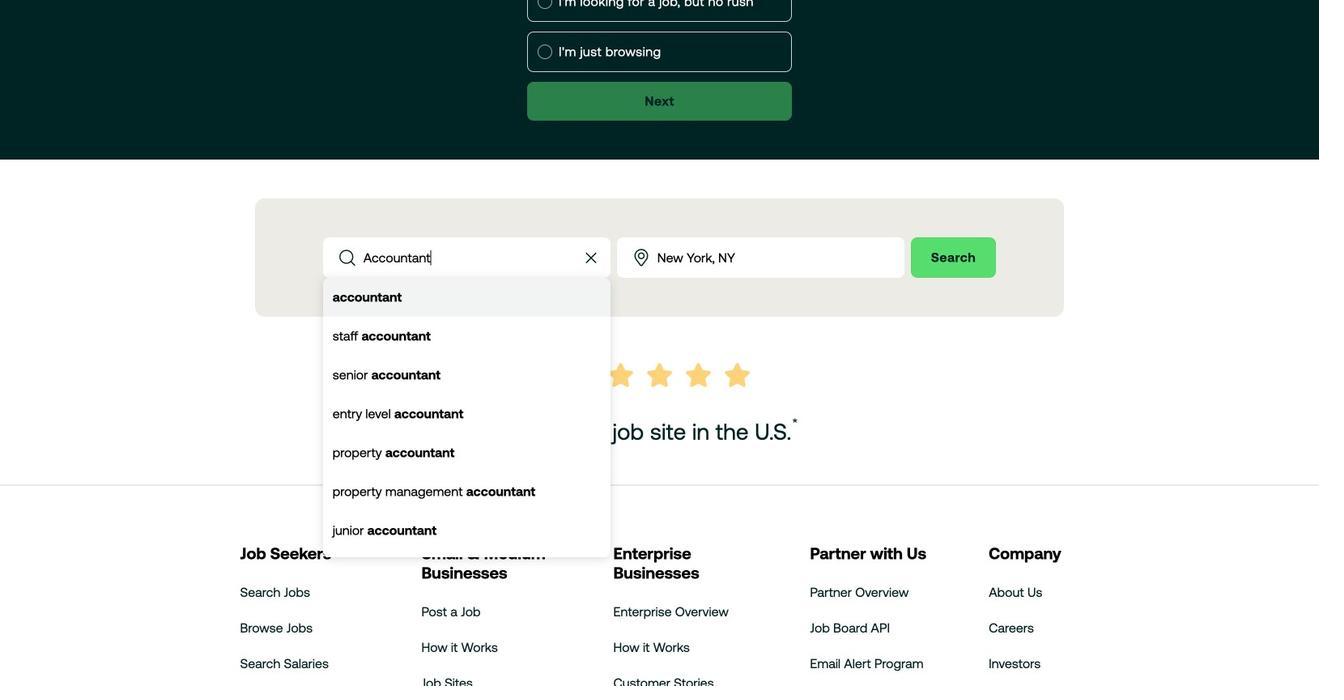 Task type: locate. For each thing, give the bounding box(es) containing it.
clear image
[[581, 248, 601, 267]]

option
[[323, 550, 611, 589]]

None field
[[323, 237, 611, 589], [617, 237, 905, 278], [323, 237, 611, 589]]

None radio
[[538, 0, 552, 9], [538, 45, 552, 59], [538, 0, 552, 9], [538, 45, 552, 59]]

none field search location or remote
[[617, 237, 905, 278]]

Search location or remote text field
[[658, 238, 905, 277]]

list box
[[323, 278, 611, 589]]

Search job title or keyword text field
[[364, 238, 565, 277]]



Task type: vqa. For each thing, say whether or not it's contained in the screenshot.
"All salaries" dropdown button
no



